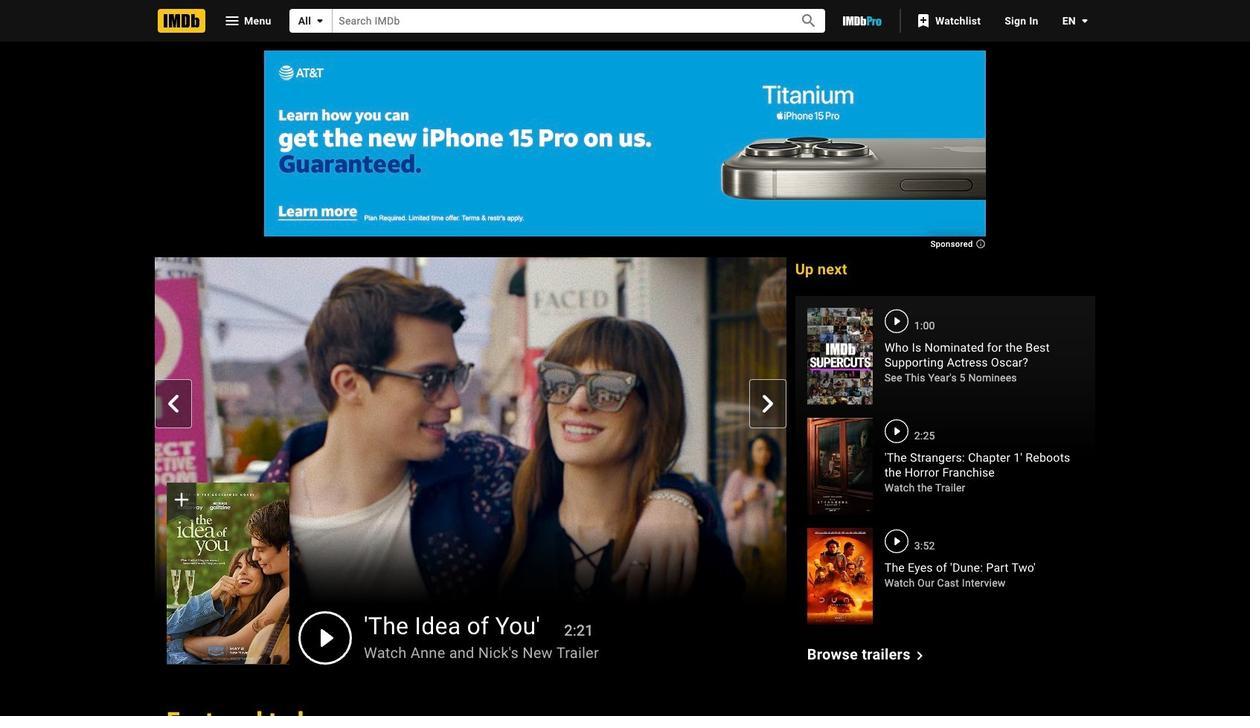 Task type: describe. For each thing, give the bounding box(es) containing it.
the strangers: chapter 1 image
[[807, 418, 873, 515]]

'the idea of you' element
[[155, 257, 786, 665]]

2 arrow drop down image from the left
[[1076, 12, 1094, 30]]

chevron right inline image
[[759, 395, 777, 413]]

chevron left inline image
[[164, 395, 182, 413]]

dune: part two image
[[807, 528, 873, 625]]

sponsored content section
[[264, 51, 986, 247]]

home image
[[158, 9, 205, 33]]

oscars 2024 best supporting actress nominees image
[[807, 308, 873, 405]]



Task type: locate. For each thing, give the bounding box(es) containing it.
the idea of you image
[[167, 483, 289, 665], [167, 483, 289, 665]]

0 horizontal spatial arrow drop down image
[[311, 12, 329, 30]]

Search IMDb text field
[[333, 9, 783, 32]]

arrow drop down image
[[311, 12, 329, 30], [1076, 12, 1094, 30]]

1 horizontal spatial arrow drop down image
[[1076, 12, 1094, 30]]

menu image
[[223, 12, 241, 30]]

None search field
[[289, 9, 825, 33]]

None field
[[333, 9, 783, 32]]

'the idea of you' image
[[155, 257, 786, 613]]

chevron right image
[[910, 647, 928, 665]]

watchlist image
[[914, 12, 932, 30]]

group
[[155, 257, 786, 665], [167, 483, 289, 665]]

1 arrow drop down image from the left
[[311, 12, 329, 30]]

submit search image
[[800, 12, 818, 30]]



Task type: vqa. For each thing, say whether or not it's contained in the screenshot.
create
no



